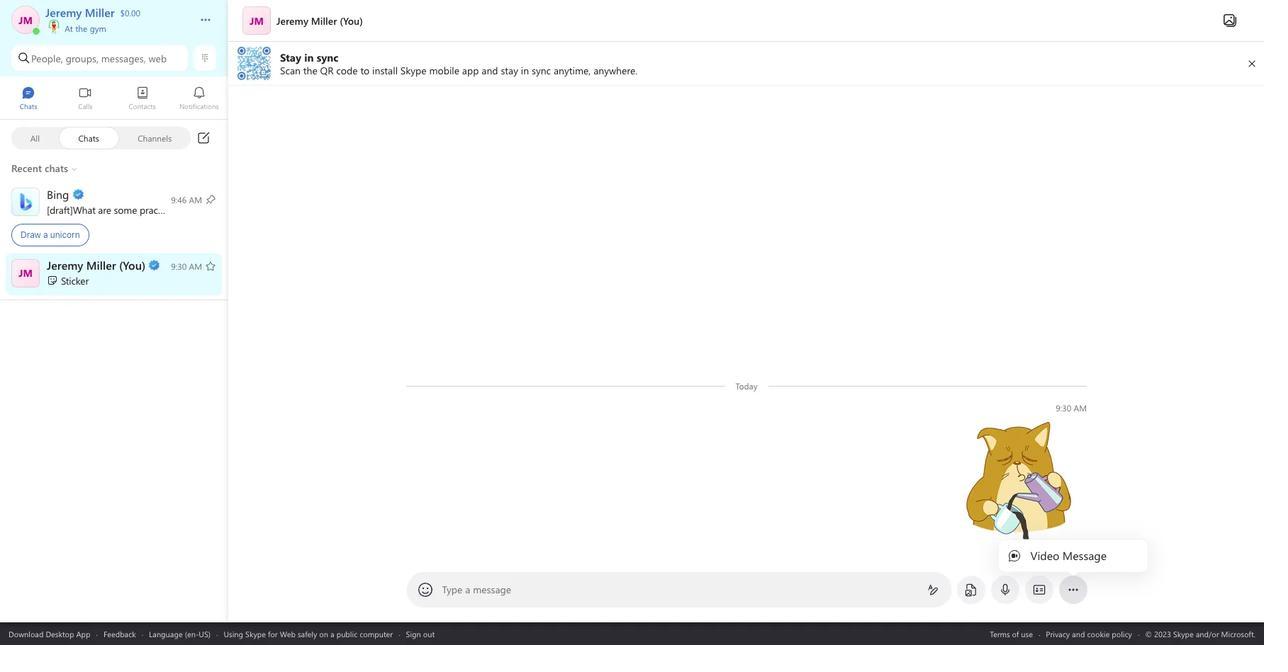 Task type: locate. For each thing, give the bounding box(es) containing it.
a for message
[[465, 584, 470, 597]]

privacy and cookie policy link
[[1046, 629, 1132, 640]]

and
[[1072, 629, 1085, 640]]

gym
[[90, 23, 106, 34]]

0 vertical spatial a
[[43, 230, 48, 240]]

sign out
[[406, 629, 435, 640]]

download
[[9, 629, 44, 640]]

language (en-us) link
[[149, 629, 211, 640]]

privacy and cookie policy
[[1046, 629, 1132, 640]]

chats
[[78, 132, 99, 144]]

web
[[280, 629, 296, 640]]

message
[[473, 584, 511, 597]]

the
[[75, 23, 87, 34]]

cookie
[[1087, 629, 1110, 640]]

for
[[268, 629, 278, 640]]

type
[[442, 584, 463, 597]]

0 horizontal spatial a
[[43, 230, 48, 240]]

a inside button
[[43, 230, 48, 240]]

people, groups, messages, web button
[[11, 45, 188, 71]]

draw a unicorn button
[[0, 183, 228, 252]]

language (en-us)
[[149, 629, 211, 640]]

a right the draw
[[43, 230, 48, 240]]

skype
[[245, 629, 266, 640]]

1 vertical spatial a
[[465, 584, 470, 597]]

using skype for web safely on a public computer link
[[224, 629, 393, 640]]

use
[[1021, 629, 1033, 640]]

a
[[43, 230, 48, 240], [465, 584, 470, 597], [330, 629, 334, 640]]

using skype for web safely on a public computer
[[224, 629, 393, 640]]

web
[[149, 51, 167, 65]]

privacy
[[1046, 629, 1070, 640]]

am
[[1074, 403, 1087, 414]]

2 horizontal spatial a
[[465, 584, 470, 597]]

messages,
[[101, 51, 146, 65]]

policy
[[1112, 629, 1132, 640]]

unicorn
[[50, 230, 80, 240]]

a right type
[[465, 584, 470, 597]]

sign out link
[[406, 629, 435, 640]]

of
[[1012, 629, 1019, 640]]

a right on
[[330, 629, 334, 640]]

1 horizontal spatial a
[[330, 629, 334, 640]]

us)
[[199, 629, 211, 640]]

all
[[30, 132, 40, 144]]

tab list
[[0, 80, 228, 119]]

at the gym button
[[45, 20, 186, 34]]

feedback
[[103, 629, 136, 640]]

using
[[224, 629, 243, 640]]

sticker
[[61, 274, 89, 288]]

(en-
[[185, 629, 199, 640]]



Task type: vqa. For each thing, say whether or not it's contained in the screenshot.
At
yes



Task type: describe. For each thing, give the bounding box(es) containing it.
channels
[[138, 132, 172, 144]]

computer
[[360, 629, 393, 640]]

2 vertical spatial a
[[330, 629, 334, 640]]

desktop
[[46, 629, 74, 640]]

people,
[[31, 51, 63, 65]]

feedback link
[[103, 629, 136, 640]]

terms of use
[[990, 629, 1033, 640]]

on
[[319, 629, 328, 640]]

app
[[76, 629, 90, 640]]

language
[[149, 629, 183, 640]]

type a message
[[442, 584, 511, 597]]

Type a message text field
[[443, 584, 916, 598]]

draw a unicorn
[[21, 230, 80, 240]]

terms
[[990, 629, 1010, 640]]

sticker button
[[0, 253, 228, 295]]

groups,
[[66, 51, 99, 65]]

download desktop app link
[[9, 629, 90, 640]]

9:30
[[1056, 403, 1071, 414]]

9:30 am
[[1056, 403, 1087, 414]]

people, groups, messages, web
[[31, 51, 167, 65]]

public
[[337, 629, 358, 640]]

at the gym
[[62, 23, 106, 34]]

download desktop app
[[9, 629, 90, 640]]

sign
[[406, 629, 421, 640]]

out
[[423, 629, 435, 640]]

safely
[[298, 629, 317, 640]]

a for unicorn
[[43, 230, 48, 240]]

at
[[65, 23, 73, 34]]

terms of use link
[[990, 629, 1033, 640]]

draw
[[21, 230, 41, 240]]



